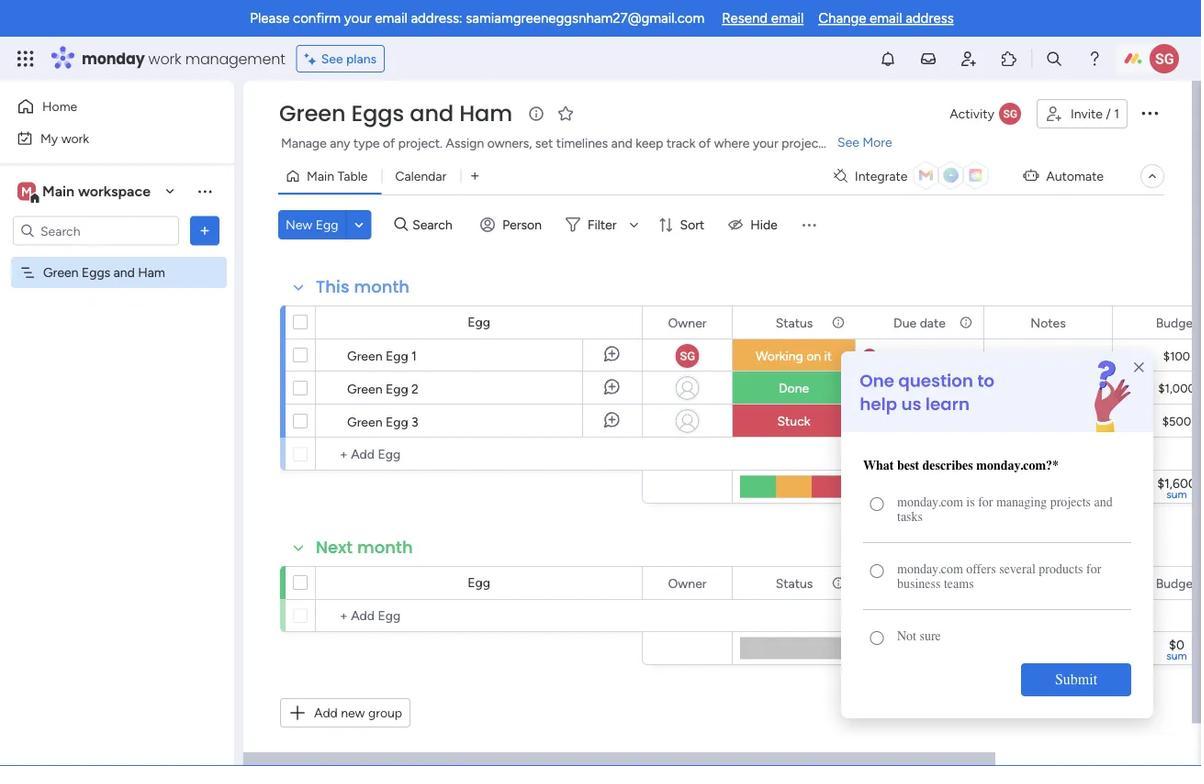 Task type: vqa. For each thing, say whether or not it's contained in the screenshot.
leftmost "of"
yes



Task type: describe. For each thing, give the bounding box(es) containing it.
manage
[[281, 135, 327, 151]]

nov for nov 18
[[904, 414, 926, 429]]

see more
[[838, 135, 892, 150]]

hide
[[751, 217, 778, 233]]

egg for new egg
[[316, 217, 338, 233]]

v2 overdue deadline image
[[862, 348, 877, 365]]

this month
[[316, 276, 410, 299]]

autopilot image
[[1024, 164, 1039, 187]]

dapulse integrations image
[[834, 169, 848, 183]]

$1,000
[[1158, 382, 1196, 396]]

notifications image
[[879, 50, 897, 68]]

nov 16
[[904, 349, 941, 364]]

add new group button
[[280, 699, 411, 728]]

hide button
[[721, 210, 789, 240]]

/
[[1106, 106, 1111, 122]]

2
[[412, 381, 419, 397]]

main table
[[307, 169, 368, 184]]

home
[[42, 99, 77, 114]]

add view image
[[471, 170, 479, 183]]

automate
[[1047, 169, 1104, 184]]

this
[[316, 276, 350, 299]]

2 owner from the top
[[668, 576, 707, 592]]

it
[[824, 349, 832, 364]]

new egg
[[286, 217, 338, 233]]

egg for green egg 2
[[386, 381, 408, 397]]

m
[[21, 184, 32, 199]]

green egg 1
[[347, 348, 417, 364]]

keep
[[636, 135, 664, 151]]

nov 18
[[904, 414, 941, 429]]

2 due from the top
[[894, 576, 917, 592]]

nov for nov 17
[[904, 381, 927, 396]]

assign
[[446, 135, 484, 151]]

add
[[314, 706, 338, 721]]

email for change email address
[[870, 10, 902, 27]]

project
[[782, 135, 823, 151]]

3
[[412, 414, 419, 430]]

0 vertical spatial your
[[344, 10, 372, 27]]

collapse board header image
[[1145, 169, 1160, 184]]

activity button
[[943, 99, 1030, 129]]

invite members image
[[960, 50, 978, 68]]

new
[[341, 706, 365, 721]]

working
[[756, 349, 803, 364]]

see plans button
[[296, 45, 385, 73]]

0 vertical spatial and
[[410, 98, 454, 129]]

workspace selection element
[[17, 180, 153, 204]]

1 due from the top
[[894, 315, 917, 331]]

1 budget field from the top
[[1151, 313, 1201, 333]]

sort button
[[651, 210, 716, 240]]

egg for green egg 3
[[386, 414, 408, 430]]

Next month field
[[311, 536, 418, 560]]

resend email link
[[722, 10, 804, 27]]

2 notes field from the top
[[1026, 574, 1071, 594]]

invite / 1 button
[[1037, 99, 1128, 129]]

next month
[[316, 536, 413, 560]]

angle down image
[[355, 218, 364, 232]]

sam green image
[[1150, 44, 1179, 73]]

green for $100
[[347, 348, 383, 364]]

$100
[[1164, 349, 1191, 364]]

please
[[250, 10, 290, 27]]

1 due date from the top
[[894, 315, 946, 331]]

1 horizontal spatial ham
[[459, 98, 513, 129]]

2 budget field from the top
[[1151, 574, 1201, 594]]

budget for 1st budget 'field' from the bottom of the page
[[1156, 576, 1198, 592]]

v2 search image
[[394, 215, 408, 235]]

invite / 1
[[1071, 106, 1120, 122]]

1 owner field from the top
[[664, 313, 711, 333]]

search everything image
[[1045, 50, 1064, 68]]

person button
[[473, 210, 553, 240]]

activity
[[950, 106, 995, 122]]

1 column information image from the top
[[831, 316, 846, 330]]

1 email from the left
[[375, 10, 408, 27]]

eggs inside list box
[[82, 265, 110, 281]]

18
[[929, 414, 941, 429]]

filter
[[588, 217, 617, 233]]

and inside list box
[[114, 265, 135, 281]]

action items
[[1015, 350, 1082, 365]]

menu image
[[800, 216, 818, 234]]

This month field
[[311, 276, 414, 299]]

project.
[[398, 135, 443, 151]]

main table button
[[278, 162, 382, 191]]

green up manage
[[279, 98, 346, 129]]

group
[[368, 706, 402, 721]]

inbox image
[[919, 50, 938, 68]]

help image
[[1086, 50, 1104, 68]]

where
[[714, 135, 750, 151]]

0 vertical spatial green eggs and ham
[[279, 98, 513, 129]]

set
[[535, 135, 553, 151]]

apps image
[[1000, 50, 1019, 68]]

change email address
[[819, 10, 954, 27]]

v2 done deadline image
[[862, 380, 877, 397]]

please confirm your email address: samiamgreeneggsnham27@gmail.com
[[250, 10, 705, 27]]

options image
[[1139, 102, 1161, 124]]

address
[[906, 10, 954, 27]]

1 for green egg 1
[[412, 348, 417, 364]]

green egg 2
[[347, 381, 419, 397]]

$0
[[1169, 637, 1185, 653]]

2 of from the left
[[699, 135, 711, 151]]

add new group
[[314, 706, 402, 721]]

main for main table
[[307, 169, 334, 184]]

resend email
[[722, 10, 804, 27]]

green eggs and ham inside green eggs and ham list box
[[43, 265, 165, 281]]

17
[[930, 381, 941, 396]]

work for monday
[[148, 48, 181, 69]]

type
[[354, 135, 380, 151]]

any
[[330, 135, 350, 151]]



Task type: locate. For each thing, give the bounding box(es) containing it.
main left table
[[307, 169, 334, 184]]

ham down "search in workspace" field
[[138, 265, 165, 281]]

1 vertical spatial sum
[[1167, 650, 1187, 663]]

16
[[929, 349, 941, 364]]

month right the next in the bottom of the page
[[357, 536, 413, 560]]

column information image
[[831, 316, 846, 330], [831, 576, 846, 591]]

green eggs and ham down "search in workspace" field
[[43, 265, 165, 281]]

0 horizontal spatial 1
[[412, 348, 417, 364]]

egg inside 'button'
[[316, 217, 338, 233]]

$500
[[1163, 415, 1192, 429]]

main
[[307, 169, 334, 184], [42, 183, 74, 200]]

1 vertical spatial work
[[61, 130, 89, 146]]

email left address:
[[375, 10, 408, 27]]

see for see more
[[838, 135, 860, 150]]

track
[[667, 135, 696, 151]]

green for $1,000
[[347, 381, 383, 397]]

see more link
[[836, 133, 894, 152]]

1 due date field from the top
[[889, 313, 951, 333]]

1 vertical spatial date
[[920, 576, 946, 592]]

1 vertical spatial due date
[[894, 576, 946, 592]]

0 vertical spatial due date
[[894, 315, 946, 331]]

3 email from the left
[[870, 10, 902, 27]]

see for see plans
[[321, 51, 343, 67]]

2 nov from the top
[[904, 381, 927, 396]]

1 vertical spatial status field
[[771, 574, 818, 594]]

Owner field
[[664, 313, 711, 333], [664, 574, 711, 594]]

0 vertical spatial eggs
[[351, 98, 404, 129]]

0 vertical spatial due date field
[[889, 313, 951, 333]]

egg
[[316, 217, 338, 233], [468, 315, 490, 330], [386, 348, 408, 364], [386, 381, 408, 397], [386, 414, 408, 430], [468, 575, 490, 591]]

month inside 'field'
[[357, 536, 413, 560]]

status for 2nd status field from the top
[[776, 576, 813, 592]]

green up green egg 2
[[347, 348, 383, 364]]

month for this month
[[354, 276, 410, 299]]

1 notes from the top
[[1031, 315, 1066, 331]]

and left the keep
[[611, 135, 633, 151]]

1 horizontal spatial 1
[[1114, 106, 1120, 122]]

see left more
[[838, 135, 860, 150]]

your up plans
[[344, 10, 372, 27]]

my work button
[[11, 124, 197, 153]]

1 up 2
[[412, 348, 417, 364]]

0 vertical spatial status
[[776, 315, 813, 331]]

1 date from the top
[[920, 315, 946, 331]]

stands.
[[827, 135, 867, 151]]

Notes field
[[1026, 313, 1071, 333], [1026, 574, 1071, 594]]

select product image
[[17, 50, 35, 68]]

green for other
[[347, 414, 383, 430]]

next
[[316, 536, 353, 560]]

month for next month
[[357, 536, 413, 560]]

month inside field
[[354, 276, 410, 299]]

0 vertical spatial column information image
[[959, 316, 974, 330]]

Status field
[[771, 313, 818, 333], [771, 574, 818, 594]]

1 horizontal spatial and
[[410, 98, 454, 129]]

see plans
[[321, 51, 377, 67]]

filter button
[[558, 210, 645, 240]]

green egg 3
[[347, 414, 419, 430]]

0 vertical spatial 1
[[1114, 106, 1120, 122]]

0 horizontal spatial see
[[321, 51, 343, 67]]

nov
[[904, 349, 926, 364], [904, 381, 927, 396], [904, 414, 926, 429]]

0 vertical spatial status field
[[771, 313, 818, 333]]

1 vertical spatial budget
[[1156, 576, 1198, 592]]

ham inside list box
[[138, 265, 165, 281]]

1 horizontal spatial email
[[771, 10, 804, 27]]

my
[[40, 130, 58, 146]]

+ Add Egg text field
[[325, 605, 634, 627]]

2 email from the left
[[771, 10, 804, 27]]

1 vertical spatial owner
[[668, 576, 707, 592]]

of right type
[[383, 135, 395, 151]]

email up notifications "icon"
[[870, 10, 902, 27]]

eggs down "search in workspace" field
[[82, 265, 110, 281]]

of
[[383, 135, 395, 151], [699, 135, 711, 151]]

more
[[863, 135, 892, 150]]

0 horizontal spatial main
[[42, 183, 74, 200]]

1 horizontal spatial main
[[307, 169, 334, 184]]

sum for $1,600
[[1167, 488, 1187, 502]]

2 date from the top
[[920, 576, 946, 592]]

0 vertical spatial budget field
[[1151, 313, 1201, 333]]

1 sum from the top
[[1167, 488, 1187, 502]]

1 horizontal spatial your
[[753, 135, 779, 151]]

and
[[410, 98, 454, 129], [611, 135, 633, 151], [114, 265, 135, 281]]

0 horizontal spatial email
[[375, 10, 408, 27]]

0 vertical spatial ham
[[459, 98, 513, 129]]

other
[[1033, 415, 1064, 430]]

2 due date field from the top
[[889, 574, 951, 594]]

0 vertical spatial date
[[920, 315, 946, 331]]

2 column information image from the top
[[959, 576, 974, 591]]

green
[[279, 98, 346, 129], [43, 265, 79, 281], [347, 348, 383, 364], [347, 381, 383, 397], [347, 414, 383, 430]]

main workspace
[[42, 183, 151, 200]]

1 horizontal spatial green eggs and ham
[[279, 98, 513, 129]]

1 status field from the top
[[771, 313, 818, 333]]

1 vertical spatial your
[[753, 135, 779, 151]]

0 vertical spatial sum
[[1167, 488, 1187, 502]]

your right where
[[753, 135, 779, 151]]

1 vertical spatial month
[[357, 536, 413, 560]]

stuck
[[777, 414, 811, 429]]

workspace image
[[17, 181, 36, 202]]

0 horizontal spatial your
[[344, 10, 372, 27]]

green eggs and ham up project.
[[279, 98, 513, 129]]

workspace options image
[[196, 182, 214, 200]]

resend
[[722, 10, 768, 27]]

1 vertical spatial notes
[[1031, 576, 1066, 592]]

2 sum from the top
[[1167, 650, 1187, 663]]

arrow down image
[[623, 214, 645, 236]]

sum inside $1,600 sum
[[1167, 488, 1187, 502]]

$0 sum
[[1167, 637, 1187, 663]]

1 column information image from the top
[[959, 316, 974, 330]]

status
[[776, 315, 813, 331], [776, 576, 813, 592]]

2 column information image from the top
[[831, 576, 846, 591]]

items
[[1053, 350, 1082, 365]]

1 vertical spatial 1
[[412, 348, 417, 364]]

my work
[[40, 130, 89, 146]]

see inside button
[[321, 51, 343, 67]]

month right this
[[354, 276, 410, 299]]

green down green egg 2
[[347, 414, 383, 430]]

done
[[779, 381, 809, 396]]

option
[[0, 256, 234, 260]]

work for my
[[61, 130, 89, 146]]

2 vertical spatial and
[[114, 265, 135, 281]]

1 vertical spatial nov
[[904, 381, 927, 396]]

work right monday
[[148, 48, 181, 69]]

1 vertical spatial budget field
[[1151, 574, 1201, 594]]

main for main workspace
[[42, 183, 74, 200]]

nov left '17' in the right of the page
[[904, 381, 927, 396]]

email right resend
[[771, 10, 804, 27]]

0 vertical spatial column information image
[[831, 316, 846, 330]]

1 horizontal spatial eggs
[[351, 98, 404, 129]]

options image
[[196, 222, 214, 240]]

budget up $0
[[1156, 576, 1198, 592]]

1 inside button
[[1114, 106, 1120, 122]]

budget for 1st budget 'field'
[[1156, 315, 1198, 331]]

0 horizontal spatial work
[[61, 130, 89, 146]]

1 vertical spatial column information image
[[831, 576, 846, 591]]

1 vertical spatial owner field
[[664, 574, 711, 594]]

main right 'workspace' image
[[42, 183, 74, 200]]

2 due date from the top
[[894, 576, 946, 592]]

workspace
[[78, 183, 151, 200]]

notes
[[1031, 315, 1066, 331], [1031, 576, 1066, 592]]

main inside workspace selection element
[[42, 183, 74, 200]]

2 vertical spatial nov
[[904, 414, 926, 429]]

1 horizontal spatial of
[[699, 135, 711, 151]]

integrate
[[855, 169, 908, 184]]

change email address link
[[819, 10, 954, 27]]

email
[[375, 10, 408, 27], [771, 10, 804, 27], [870, 10, 902, 27]]

1 vertical spatial due date field
[[889, 574, 951, 594]]

0 vertical spatial budget
[[1156, 315, 1198, 331]]

1 vertical spatial see
[[838, 135, 860, 150]]

budget field up $0
[[1151, 574, 1201, 594]]

nov 17
[[904, 381, 941, 396]]

3 nov from the top
[[904, 414, 926, 429]]

budget field up $100
[[1151, 313, 1201, 333]]

calendar
[[395, 169, 447, 184]]

2 status from the top
[[776, 576, 813, 592]]

budget
[[1156, 315, 1198, 331], [1156, 576, 1198, 592]]

1 nov from the top
[[904, 349, 926, 364]]

plans
[[346, 51, 377, 67]]

1 vertical spatial due
[[894, 576, 917, 592]]

0 horizontal spatial and
[[114, 265, 135, 281]]

1 horizontal spatial see
[[838, 135, 860, 150]]

Search field
[[408, 212, 463, 238]]

nov left 18
[[904, 414, 926, 429]]

1 vertical spatial notes field
[[1026, 574, 1071, 594]]

0 vertical spatial owner field
[[664, 313, 711, 333]]

1 for invite / 1
[[1114, 106, 1120, 122]]

samiamgreeneggsnham27@gmail.com
[[466, 10, 705, 27]]

0 vertical spatial owner
[[668, 315, 707, 331]]

sum for $0
[[1167, 650, 1187, 663]]

see left plans
[[321, 51, 343, 67]]

2 horizontal spatial and
[[611, 135, 633, 151]]

and up project.
[[410, 98, 454, 129]]

work inside "button"
[[61, 130, 89, 146]]

status for second status field from the bottom
[[776, 315, 813, 331]]

green inside list box
[[43, 265, 79, 281]]

0 horizontal spatial of
[[383, 135, 395, 151]]

1 vertical spatial eggs
[[82, 265, 110, 281]]

invite
[[1071, 106, 1103, 122]]

Search in workspace field
[[39, 220, 153, 242]]

1 vertical spatial status
[[776, 576, 813, 592]]

eggs up type
[[351, 98, 404, 129]]

egg for green egg 1
[[386, 348, 408, 364]]

1 vertical spatial green eggs and ham
[[43, 265, 165, 281]]

Budget field
[[1151, 313, 1201, 333], [1151, 574, 1201, 594]]

management
[[185, 48, 285, 69]]

ham up assign
[[459, 98, 513, 129]]

home button
[[11, 92, 197, 121]]

2 budget from the top
[[1156, 576, 1198, 592]]

change
[[819, 10, 867, 27]]

0 vertical spatial nov
[[904, 349, 926, 364]]

1 notes field from the top
[[1026, 313, 1071, 333]]

$1,600 sum
[[1157, 476, 1197, 502]]

action
[[1015, 350, 1050, 365]]

1 vertical spatial and
[[611, 135, 633, 151]]

1 vertical spatial ham
[[138, 265, 165, 281]]

see
[[321, 51, 343, 67], [838, 135, 860, 150]]

0 vertical spatial see
[[321, 51, 343, 67]]

and down "search in workspace" field
[[114, 265, 135, 281]]

new
[[286, 217, 313, 233]]

new egg button
[[278, 210, 346, 240]]

timelines
[[556, 135, 608, 151]]

1 budget from the top
[[1156, 315, 1198, 331]]

nov left 16
[[904, 349, 926, 364]]

show board description image
[[525, 105, 547, 123]]

1 right /
[[1114, 106, 1120, 122]]

2 notes from the top
[[1031, 576, 1066, 592]]

0 vertical spatial notes field
[[1026, 313, 1071, 333]]

0 horizontal spatial ham
[[138, 265, 165, 281]]

0 vertical spatial notes
[[1031, 315, 1066, 331]]

main inside button
[[307, 169, 334, 184]]

eggs
[[351, 98, 404, 129], [82, 265, 110, 281]]

of right track
[[699, 135, 711, 151]]

2 horizontal spatial email
[[870, 10, 902, 27]]

add to favorites image
[[557, 104, 575, 123]]

budget up $100
[[1156, 315, 1198, 331]]

manage any type of project. assign owners, set timelines and keep track of where your project stands.
[[281, 135, 867, 151]]

monday work management
[[82, 48, 285, 69]]

1 of from the left
[[383, 135, 395, 151]]

0 vertical spatial work
[[148, 48, 181, 69]]

date
[[920, 315, 946, 331], [920, 576, 946, 592]]

email for resend email
[[771, 10, 804, 27]]

sort
[[680, 217, 705, 233]]

owners,
[[487, 135, 532, 151]]

2 status field from the top
[[771, 574, 818, 594]]

green eggs and ham list box
[[0, 254, 234, 536]]

calendar button
[[382, 162, 460, 191]]

1 horizontal spatial work
[[148, 48, 181, 69]]

1 vertical spatial column information image
[[959, 576, 974, 591]]

work right my
[[61, 130, 89, 146]]

column information image
[[959, 316, 974, 330], [959, 576, 974, 591]]

1 owner from the top
[[668, 315, 707, 331]]

owner
[[668, 315, 707, 331], [668, 576, 707, 592]]

0 horizontal spatial green eggs and ham
[[43, 265, 165, 281]]

green down green egg 1
[[347, 381, 383, 397]]

1 status from the top
[[776, 315, 813, 331]]

0 vertical spatial month
[[354, 276, 410, 299]]

Due date field
[[889, 313, 951, 333], [889, 574, 951, 594]]

$1,600
[[1157, 476, 1197, 491]]

+ Add Egg text field
[[325, 444, 634, 466]]

0 vertical spatial due
[[894, 315, 917, 331]]

0 horizontal spatial eggs
[[82, 265, 110, 281]]

Green Eggs and Ham field
[[275, 98, 517, 129]]

working on it
[[756, 349, 832, 364]]

sum
[[1167, 488, 1187, 502], [1167, 650, 1187, 663]]

nov for nov 16
[[904, 349, 926, 364]]

table
[[338, 169, 368, 184]]

confirm
[[293, 10, 341, 27]]

address:
[[411, 10, 463, 27]]

green down "search in workspace" field
[[43, 265, 79, 281]]

monday
[[82, 48, 145, 69]]

2 owner field from the top
[[664, 574, 711, 594]]

person
[[503, 217, 542, 233]]

green eggs and ham
[[279, 98, 513, 129], [43, 265, 165, 281]]

work
[[148, 48, 181, 69], [61, 130, 89, 146]]



